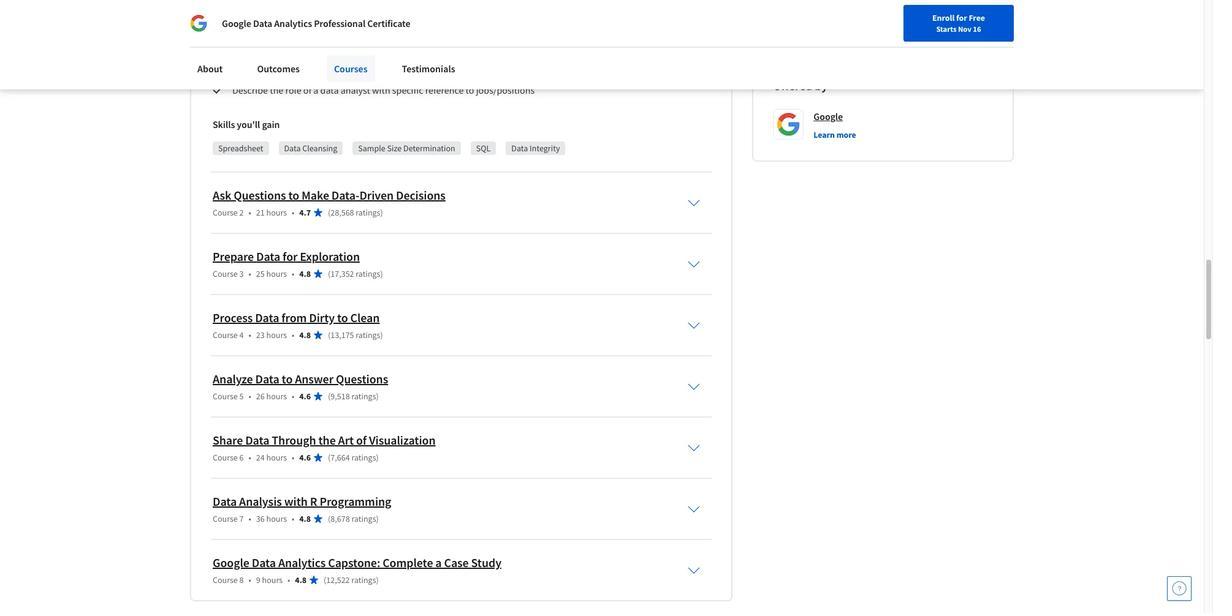Task type: locate. For each thing, give the bounding box(es) containing it.
4.6 down analyze data to answer questions
[[300, 391, 311, 402]]

course left 7
[[213, 514, 238, 525]]

and
[[261, 25, 277, 37], [591, 25, 607, 37], [439, 64, 455, 77]]

( for the
[[328, 453, 331, 464]]

thinking
[[323, 45, 357, 57], [652, 45, 686, 57]]

1 course from the top
[[213, 207, 238, 218]]

data up 24
[[245, 433, 269, 448]]

4.8 for for
[[300, 269, 311, 280]]

share
[[213, 433, 243, 448]]

6 course from the top
[[213, 514, 238, 525]]

4 course from the top
[[213, 391, 238, 402]]

questions up 21
[[234, 188, 286, 203]]

examples
[[485, 45, 524, 57]]

hours right 26
[[267, 391, 287, 402]]

4.8 down data analysis with r programming
[[300, 514, 311, 525]]

1 horizontal spatial with
[[372, 84, 390, 96]]

ratings for the
[[352, 453, 376, 464]]

find your new career
[[864, 14, 941, 25]]

) for questions
[[376, 391, 379, 402]]

data down application
[[563, 64, 581, 77]]

2 thinking from the left
[[652, 45, 686, 57]]

ratings down programming
[[352, 514, 376, 525]]

google image
[[190, 15, 207, 32]]

analytics down application
[[583, 64, 620, 77]]

to
[[466, 84, 474, 96], [288, 188, 299, 203], [337, 310, 348, 326], [282, 372, 293, 387]]

case
[[444, 556, 469, 571]]

1 vertical spatial role
[[285, 84, 301, 96]]

( for make
[[328, 207, 331, 218]]

1 vertical spatial in
[[553, 64, 561, 77]]

17,352
[[331, 269, 354, 280]]

nov
[[959, 24, 972, 34]]

5
[[240, 391, 244, 402]]

4.8 for with
[[300, 514, 311, 525]]

( down ask questions to make data-driven decisions link
[[328, 207, 331, 218]]

analyze data to answer questions link
[[213, 372, 388, 387]]

4.8 for analytics
[[295, 575, 307, 586]]

data for google data analytics professional certificate
[[253, 17, 272, 29]]

1 analytical from the left
[[281, 45, 321, 57]]

None search field
[[175, 8, 469, 32]]

google up learn
[[814, 110, 843, 123]]

0 vertical spatial analytics
[[274, 17, 312, 29]]

google career certificates
[[812, 6, 920, 18]]

hours for prepare
[[267, 269, 287, 280]]

discuss the role of spreadsheets, query languages, and data visualization tools in data analytics
[[232, 64, 620, 77]]

analyze data to answer questions
[[213, 372, 388, 387]]

prepare
[[213, 249, 254, 264]]

hours for ask
[[267, 207, 287, 218]]

learn more
[[814, 129, 857, 140]]

4.6 for through
[[300, 453, 311, 464]]

and right analysis,
[[591, 25, 607, 37]]

thinking up spreadsheets, on the left
[[323, 45, 357, 57]]

analytics
[[274, 17, 312, 29], [278, 556, 326, 571]]

your
[[882, 14, 898, 25]]

analyst
[[341, 84, 370, 96]]

( for dirty
[[328, 330, 331, 341]]

data up the "an"
[[253, 17, 272, 29]]

with down the query
[[372, 84, 390, 96]]

2 course from the top
[[213, 269, 238, 280]]

2 analytical from the left
[[610, 45, 650, 57]]

course 6 • 24 hours •
[[213, 453, 295, 464]]

specific down languages,
[[392, 84, 423, 96]]

1 horizontal spatial a
[[436, 556, 442, 571]]

more
[[837, 129, 857, 140]]

4.8 left 12,522
[[295, 575, 307, 586]]

ratings down clean
[[356, 330, 381, 341]]

course for process
[[213, 330, 238, 341]]

0 vertical spatial specific
[[452, 45, 483, 57]]

thinking down ecosystem
[[652, 45, 686, 57]]

) for complete
[[376, 575, 379, 586]]

0 horizontal spatial a
[[314, 84, 319, 96]]

hours
[[267, 207, 287, 218], [267, 269, 287, 280], [267, 330, 287, 341], [267, 391, 287, 402], [267, 453, 287, 464], [267, 514, 287, 525], [262, 575, 283, 586]]

0 vertical spatial questions
[[234, 188, 286, 203]]

an
[[269, 45, 280, 57]]

to right reference
[[466, 84, 474, 96]]

1 vertical spatial specific
[[392, 84, 423, 96]]

1 horizontal spatial for
[[957, 12, 968, 23]]

a down spreadsheets, on the left
[[314, 84, 319, 96]]

role down the explain at the top
[[280, 64, 296, 77]]

jobs/positions
[[476, 84, 535, 96]]

course for data
[[213, 514, 238, 525]]

through
[[272, 433, 316, 448]]

with
[[372, 84, 390, 96], [284, 494, 308, 510]]

course left 4 on the bottom
[[213, 330, 238, 341]]

0 horizontal spatial with
[[284, 494, 308, 510]]

free
[[969, 12, 986, 23]]

programming
[[320, 494, 392, 510]]

0 horizontal spatial analytics
[[432, 25, 469, 37]]

ratings
[[356, 207, 381, 218], [356, 269, 381, 280], [356, 330, 381, 341], [352, 391, 376, 402], [352, 453, 376, 464], [352, 514, 376, 525], [352, 575, 376, 586]]

( down the dirty on the bottom left
[[328, 330, 331, 341]]

data left ecosystem
[[609, 25, 627, 37]]

24
[[256, 453, 265, 464]]

with left r
[[284, 494, 308, 510]]

data up 9
[[252, 556, 276, 571]]

hours right 9
[[262, 575, 283, 586]]

skills you'll gain
[[213, 118, 280, 131]]

google for google data analytics professional certificate
[[222, 17, 251, 29]]

course left 3 on the top left of the page
[[213, 269, 238, 280]]

driven
[[360, 188, 394, 203]]

the
[[536, 45, 550, 57], [265, 64, 279, 77], [270, 84, 284, 96], [319, 433, 336, 448]]

data up '25'
[[256, 249, 280, 264]]

google up conduct
[[222, 17, 251, 29]]

a
[[314, 84, 319, 96], [436, 556, 442, 571]]

career left your
[[843, 6, 870, 18]]

help center image
[[1173, 582, 1187, 597]]

hours right '25'
[[267, 269, 287, 280]]

career right new
[[917, 14, 941, 25]]

and up reference
[[439, 64, 455, 77]]

) right 17,352 on the left of the page
[[381, 269, 383, 280]]

1 vertical spatial for
[[283, 249, 298, 264]]

2 4.6 from the top
[[300, 453, 311, 464]]

data down the conduct an analytical thinking self assessment giving specific examples of the application of analytical thinking
[[457, 64, 476, 77]]

ratings right 17,352 on the left of the page
[[356, 269, 381, 280]]

0 horizontal spatial in
[[402, 25, 410, 37]]

1 vertical spatial analytics
[[278, 556, 326, 571]]

analytics for professional
[[274, 17, 312, 29]]

make
[[302, 188, 329, 203]]

share data through the art of visualization
[[213, 433, 436, 448]]

clean
[[351, 310, 380, 326]]

a left case
[[436, 556, 442, 571]]

ask
[[213, 188, 231, 203]]

( 7,664 ratings )
[[328, 453, 379, 464]]

• right 5
[[249, 391, 251, 402]]

data
[[253, 17, 272, 29], [284, 143, 301, 154], [512, 143, 528, 154], [256, 249, 280, 264], [255, 310, 279, 326], [255, 372, 279, 387], [245, 433, 269, 448], [213, 494, 237, 510], [252, 556, 276, 571]]

3 course from the top
[[213, 330, 238, 341]]

16
[[974, 24, 982, 34]]

) for programming
[[376, 514, 379, 525]]

analytics up the "an"
[[274, 17, 312, 29]]

1 vertical spatial analytics
[[583, 64, 620, 77]]

google for google data analytics capstone: complete a case study
[[213, 556, 250, 571]]

0 vertical spatial for
[[957, 12, 968, 23]]

• down analyze data to answer questions
[[292, 391, 295, 402]]

find
[[864, 14, 880, 25]]

google left the find
[[812, 6, 841, 18]]

conduct
[[232, 45, 267, 57]]

analytical
[[281, 45, 321, 57], [610, 45, 650, 57]]

of left spreadsheets, on the left
[[298, 64, 307, 77]]

of
[[526, 45, 534, 57], [600, 45, 608, 57], [298, 64, 307, 77], [303, 84, 312, 96], [356, 433, 367, 448]]

in up the assessment
[[402, 25, 410, 37]]

analyze
[[213, 372, 253, 387]]

) down google data analytics capstone: complete a case study link
[[376, 575, 379, 586]]

hours right 21
[[267, 207, 287, 218]]

) for data-
[[381, 207, 383, 218]]

4.8 down prepare data for exploration
[[300, 269, 311, 280]]

in right tools
[[553, 64, 561, 77]]

4.8 down the process data from dirty to clean link
[[300, 330, 311, 341]]

( down google data analytics capstone: complete a case study
[[324, 575, 326, 586]]

) down visualization
[[376, 453, 379, 464]]

7
[[240, 514, 244, 525]]

data up 26
[[255, 372, 279, 387]]

giving
[[426, 45, 450, 57]]

0 vertical spatial in
[[402, 25, 410, 37]]

1 vertical spatial with
[[284, 494, 308, 510]]

of down spreadsheets, on the left
[[303, 84, 312, 96]]

( down answer
[[328, 391, 331, 402]]

0 vertical spatial role
[[280, 64, 296, 77]]

1 thinking from the left
[[323, 45, 357, 57]]

data for analyze data to answer questions
[[255, 372, 279, 387]]

google
[[812, 6, 841, 18], [222, 17, 251, 29], [814, 110, 843, 123], [213, 556, 250, 571]]

2 horizontal spatial and
[[591, 25, 607, 37]]

1 vertical spatial 4.6
[[300, 453, 311, 464]]

data up '23'
[[255, 310, 279, 326]]

hours right 36
[[267, 514, 287, 525]]

data down spreadsheets, on the left
[[321, 84, 339, 96]]

hours right '23'
[[267, 330, 287, 341]]

0 vertical spatial a
[[314, 84, 319, 96]]

1 horizontal spatial analytical
[[610, 45, 650, 57]]

4.6 down through
[[300, 453, 311, 464]]

) down programming
[[376, 514, 379, 525]]

0 horizontal spatial specific
[[392, 84, 423, 96]]

ratings right the 7,664
[[352, 453, 376, 464]]

1 vertical spatial questions
[[336, 372, 388, 387]]

in
[[402, 25, 410, 37], [553, 64, 561, 77]]

7 course from the top
[[213, 575, 238, 586]]

1 horizontal spatial specific
[[452, 45, 483, 57]]

) right 9,518
[[376, 391, 379, 402]]

0 horizontal spatial and
[[261, 25, 277, 37]]

• right 6
[[249, 453, 251, 464]]

ask questions to make data-driven decisions
[[213, 188, 446, 203]]

google for google
[[814, 110, 843, 123]]

career
[[843, 6, 870, 18], [917, 14, 941, 25]]

analytical down ecosystem
[[610, 45, 650, 57]]

course for ask
[[213, 207, 238, 218]]

ratings down the driven
[[356, 207, 381, 218]]

hours for process
[[267, 330, 287, 341]]

0 vertical spatial analytics
[[432, 25, 469, 37]]

analytical down the explain at the top
[[281, 45, 321, 57]]

data up the course 7 • 36 hours •
[[213, 494, 237, 510]]

languages,
[[393, 64, 438, 77]]

2
[[240, 207, 244, 218]]

google up 8
[[213, 556, 250, 571]]

0 horizontal spatial for
[[283, 249, 298, 264]]

23
[[256, 330, 265, 341]]

analytics up the conduct an analytical thinking self assessment giving specific examples of the application of analytical thinking
[[432, 25, 469, 37]]

and up the "an"
[[261, 25, 277, 37]]

1 horizontal spatial thinking
[[652, 45, 686, 57]]

hours right 24
[[267, 453, 287, 464]]

( down 'share data through the art of visualization' link on the bottom of page
[[328, 453, 331, 464]]

21
[[256, 207, 265, 218]]

google data analytics capstone: complete a case study link
[[213, 556, 502, 571]]

0 horizontal spatial analytical
[[281, 45, 321, 57]]

google for google career certificates
[[812, 6, 841, 18]]

course left the 2
[[213, 207, 238, 218]]

prepare data for exploration
[[213, 249, 360, 264]]

( for answer
[[328, 391, 331, 402]]

hours for share
[[267, 453, 287, 464]]

for up nov
[[957, 12, 968, 23]]

0 horizontal spatial thinking
[[323, 45, 357, 57]]

cleansing
[[303, 143, 338, 154]]

data up giving
[[412, 25, 430, 37]]

0 vertical spatial 4.6
[[300, 391, 311, 402]]

key
[[310, 25, 325, 37]]

data,
[[511, 25, 532, 37]]

( down exploration
[[328, 269, 331, 280]]

analysis
[[239, 494, 282, 510]]

role
[[280, 64, 296, 77], [285, 84, 301, 96]]

( 9,518 ratings )
[[328, 391, 379, 402]]

questions
[[234, 188, 286, 203], [336, 372, 388, 387]]

process data from dirty to clean
[[213, 310, 380, 326]]

for inside "enroll for free starts nov 16"
[[957, 12, 968, 23]]

5 course from the top
[[213, 453, 238, 464]]

• down through
[[292, 453, 295, 464]]

1 4.6 from the top
[[300, 391, 311, 402]]

• down from
[[292, 330, 295, 341]]

) for to
[[381, 330, 383, 341]]

ratings right 9,518
[[352, 391, 376, 402]]

google data analytics professional certificate
[[222, 17, 411, 29]]

) right 13,175
[[381, 330, 383, 341]]

( 28,568 ratings )
[[328, 207, 383, 218]]

role for spreadsheets,
[[280, 64, 296, 77]]

• down data analysis with r programming
[[292, 514, 295, 525]]

course left 8
[[213, 575, 238, 586]]



Task type: describe. For each thing, give the bounding box(es) containing it.
9
[[256, 575, 261, 586]]

0 horizontal spatial career
[[843, 6, 870, 18]]

8,035,062 learners
[[868, 34, 933, 45]]

self
[[359, 45, 374, 57]]

data cleansing
[[284, 143, 338, 154]]

discuss
[[232, 64, 263, 77]]

25
[[256, 269, 265, 280]]

course 8 • 9 hours •
[[213, 575, 290, 586]]

you'll
[[237, 118, 260, 131]]

• right 8
[[249, 575, 251, 586]]

• right the 2
[[249, 207, 251, 218]]

4
[[240, 330, 244, 341]]

7,664
[[331, 453, 350, 464]]

to up 13,175
[[337, 310, 348, 326]]

ecosystem
[[629, 25, 673, 37]]

size
[[387, 143, 402, 154]]

( for capstone:
[[324, 575, 326, 586]]

prepare data for exploration link
[[213, 249, 360, 264]]

testimonials
[[402, 63, 456, 75]]

capstone:
[[328, 556, 380, 571]]

0 vertical spatial with
[[372, 84, 390, 96]]

6
[[240, 453, 244, 464]]

process data from dirty to clean link
[[213, 310, 380, 326]]

enroll
[[933, 12, 955, 23]]

sample size determination
[[358, 143, 456, 154]]

dirty
[[309, 310, 335, 326]]

data analysis with r programming
[[213, 494, 392, 510]]

offered
[[774, 78, 813, 93]]

8
[[240, 575, 244, 586]]

visualization
[[477, 64, 529, 77]]

courses
[[334, 63, 368, 75]]

data for process data from dirty to clean
[[255, 310, 279, 326]]

ratings for r
[[352, 514, 376, 525]]

the left "art"
[[319, 433, 336, 448]]

1 vertical spatial a
[[436, 556, 442, 571]]

analysis,
[[554, 25, 589, 37]]

ratings for make
[[356, 207, 381, 218]]

decisions
[[396, 188, 446, 203]]

12,522
[[326, 575, 350, 586]]

hours for data
[[267, 514, 287, 525]]

outcomes
[[257, 63, 300, 75]]

enroll for free starts nov 16
[[933, 12, 986, 34]]

professional
[[314, 17, 366, 29]]

• down prepare data for exploration
[[292, 269, 295, 280]]

ratings for capstone:
[[352, 575, 376, 586]]

of down data,
[[526, 45, 534, 57]]

of right application
[[600, 45, 608, 57]]

• right 9
[[288, 575, 290, 586]]

analytics for capstone:
[[278, 556, 326, 571]]

the up tools
[[536, 45, 550, 57]]

gain
[[262, 118, 280, 131]]

by
[[815, 78, 828, 93]]

course 3 • 25 hours •
[[213, 269, 295, 280]]

( 13,175 ratings )
[[328, 330, 383, 341]]

learn
[[814, 129, 835, 140]]

8,678
[[331, 514, 350, 525]]

spreadsheet
[[218, 143, 263, 154]]

role for a
[[285, 84, 301, 96]]

sample
[[358, 143, 386, 154]]

data-
[[332, 188, 360, 203]]

spreadsheets,
[[309, 64, 365, 77]]

course 7 • 36 hours •
[[213, 514, 295, 525]]

4.6 for to
[[300, 391, 311, 402]]

from
[[282, 310, 307, 326]]

exploration
[[300, 249, 360, 264]]

course for share
[[213, 453, 238, 464]]

hours for google
[[262, 575, 283, 586]]

ratings for exploration
[[356, 269, 381, 280]]

) for art
[[376, 453, 379, 464]]

data left cleansing
[[284, 143, 301, 154]]

certificates
[[872, 6, 920, 18]]

course 4 • 23 hours •
[[213, 330, 295, 341]]

data analysis with r programming link
[[213, 494, 392, 510]]

data for google data analytics capstone: complete a case study
[[252, 556, 276, 571]]

to left make
[[288, 188, 299, 203]]

4.8 for from
[[300, 330, 311, 341]]

google career certificates link
[[812, 6, 920, 18]]

assessment
[[376, 45, 424, 57]]

data for prepare data for exploration
[[256, 249, 280, 264]]

the down the "an"
[[265, 64, 279, 77]]

( for exploration
[[328, 269, 331, 280]]

• right 4 on the bottom
[[249, 330, 251, 341]]

involved
[[365, 25, 400, 37]]

( for r
[[328, 514, 331, 525]]

hours for analyze
[[267, 391, 287, 402]]

sql
[[476, 143, 491, 154]]

1 horizontal spatial in
[[553, 64, 561, 77]]

share data through the art of visualization link
[[213, 433, 436, 448]]

ask questions to make data-driven decisions link
[[213, 188, 446, 203]]

visualization
[[369, 433, 436, 448]]

describe
[[232, 84, 268, 96]]

13,175
[[331, 330, 354, 341]]

• right 3 on the top left of the page
[[249, 269, 251, 280]]

find your new career link
[[858, 12, 947, 28]]

28,568
[[331, 207, 354, 218]]

3
[[240, 269, 244, 280]]

learn more button
[[814, 129, 857, 141]]

skills
[[213, 118, 235, 131]]

1 horizontal spatial and
[[439, 64, 455, 77]]

1 horizontal spatial analytics
[[583, 64, 620, 77]]

( 12,522 ratings )
[[324, 575, 379, 586]]

1 horizontal spatial career
[[917, 14, 941, 25]]

course for prepare
[[213, 269, 238, 280]]

0 horizontal spatial questions
[[234, 188, 286, 203]]

• right 7
[[249, 514, 251, 525]]

36
[[256, 514, 265, 525]]

offered by
[[774, 78, 828, 93]]

of right "art"
[[356, 433, 367, 448]]

( 8,678 ratings )
[[328, 514, 379, 525]]

ratings for answer
[[352, 391, 376, 402]]

data left integrity
[[512, 143, 528, 154]]

r
[[310, 494, 317, 510]]

about
[[197, 63, 223, 75]]

1 horizontal spatial questions
[[336, 372, 388, 387]]

8,035,062
[[868, 34, 902, 45]]

integrity
[[530, 143, 560, 154]]

outcomes link
[[250, 55, 307, 82]]

including
[[471, 25, 509, 37]]

4.7
[[300, 207, 311, 218]]

ratings for dirty
[[356, 330, 381, 341]]

determination
[[404, 143, 456, 154]]

• left 4.7
[[292, 207, 295, 218]]

data for share data through the art of visualization
[[245, 433, 269, 448]]

art
[[338, 433, 354, 448]]

the down 'outcomes' link
[[270, 84, 284, 96]]

describe the role of a data analyst with specific reference to jobs/positions
[[232, 84, 535, 96]]

process
[[213, 310, 253, 326]]

to left answer
[[282, 372, 293, 387]]

course for google
[[213, 575, 238, 586]]

data right data,
[[534, 25, 552, 37]]

course for analyze
[[213, 391, 238, 402]]



Task type: vqa. For each thing, say whether or not it's contained in the screenshot.
by
yes



